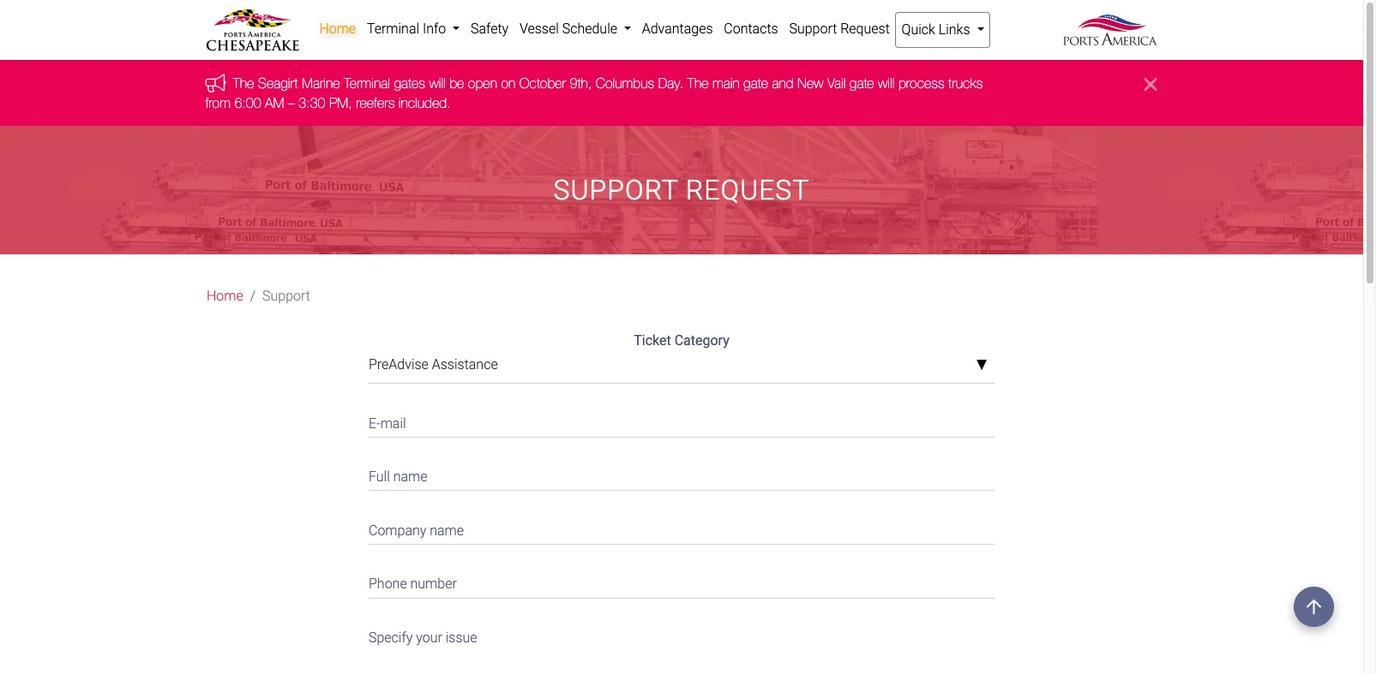 Task type: locate. For each thing, give the bounding box(es) containing it.
1 vertical spatial home
[[207, 288, 243, 305]]

name right full
[[393, 469, 428, 486]]

info
[[423, 21, 446, 37]]

1 horizontal spatial will
[[879, 76, 895, 91]]

1 the from the left
[[233, 76, 255, 91]]

0 horizontal spatial name
[[393, 469, 428, 486]]

terminal info
[[367, 21, 450, 37]]

Full name text field
[[369, 459, 995, 492]]

0 horizontal spatial support
[[263, 288, 310, 305]]

safety link
[[465, 12, 514, 46]]

terminal left info
[[367, 21, 419, 37]]

trucks
[[949, 76, 984, 91]]

ticket category
[[634, 333, 730, 349]]

0 vertical spatial home link
[[314, 12, 362, 46]]

full
[[369, 469, 390, 486]]

1 horizontal spatial the
[[688, 76, 709, 91]]

quick
[[902, 21, 936, 38]]

2 horizontal spatial support
[[789, 21, 837, 37]]

the up 6:00
[[233, 76, 255, 91]]

0 horizontal spatial the
[[233, 76, 255, 91]]

1 horizontal spatial gate
[[850, 76, 875, 91]]

gate right vail
[[850, 76, 875, 91]]

gate left and
[[744, 76, 769, 91]]

name
[[393, 469, 428, 486], [430, 523, 464, 539]]

terminal up reefers
[[344, 76, 391, 91]]

1 vertical spatial home link
[[207, 287, 243, 307]]

will
[[430, 76, 446, 91], [879, 76, 895, 91]]

0 horizontal spatial will
[[430, 76, 446, 91]]

name right company
[[430, 523, 464, 539]]

home link
[[314, 12, 362, 46], [207, 287, 243, 307]]

0 vertical spatial name
[[393, 469, 428, 486]]

gates
[[394, 76, 426, 91]]

the right day.
[[688, 76, 709, 91]]

pm,
[[330, 95, 353, 110]]

preadvise assistance
[[369, 357, 498, 373]]

1 horizontal spatial request
[[841, 21, 890, 37]]

1 horizontal spatial home link
[[314, 12, 362, 46]]

–
[[288, 95, 295, 110]]

the seagirt marine terminal gates will be open on october 9th, columbus day. the main gate and new vail gate will process trucks from 6:00 am – 3:30 pm, reefers included. link
[[206, 76, 984, 110]]

mail
[[381, 416, 406, 432]]

gate
[[744, 76, 769, 91], [850, 76, 875, 91]]

included.
[[399, 95, 451, 110]]

e-mail
[[369, 416, 406, 432]]

quick links link
[[896, 12, 990, 48]]

6:00
[[235, 95, 262, 110]]

1 vertical spatial name
[[430, 523, 464, 539]]

▼
[[976, 359, 988, 373]]

0 horizontal spatial home
[[207, 288, 243, 305]]

will left be at the left top of the page
[[430, 76, 446, 91]]

on
[[502, 76, 516, 91]]

specify your issue
[[369, 630, 477, 647]]

1 horizontal spatial name
[[430, 523, 464, 539]]

support request link
[[784, 12, 896, 46]]

1 vertical spatial support request
[[554, 174, 810, 207]]

reefers
[[357, 95, 395, 110]]

0 horizontal spatial gate
[[744, 76, 769, 91]]

Company name text field
[[369, 512, 995, 545]]

home for the left "home" link
[[207, 288, 243, 305]]

terminal
[[367, 21, 419, 37], [344, 76, 391, 91]]

will left process
[[879, 76, 895, 91]]

safety
[[471, 21, 509, 37]]

october
[[520, 76, 567, 91]]

contacts link
[[719, 12, 784, 46]]

1 horizontal spatial home
[[319, 21, 356, 37]]

the
[[233, 76, 255, 91], [688, 76, 709, 91]]

home
[[319, 21, 356, 37], [207, 288, 243, 305]]

the seagirt marine terminal gates will be open on october 9th, columbus day. the main gate and new vail gate will process trucks from 6:00 am – 3:30 pm, reefers included.
[[206, 76, 984, 110]]

support
[[789, 21, 837, 37], [554, 174, 679, 207], [263, 288, 310, 305]]

advantages link
[[637, 12, 719, 46]]

0 vertical spatial terminal
[[367, 21, 419, 37]]

phone
[[369, 577, 407, 593]]

1 will from the left
[[430, 76, 446, 91]]

9th,
[[570, 76, 592, 91]]

1 vertical spatial terminal
[[344, 76, 391, 91]]

number
[[410, 577, 457, 593]]

support request
[[789, 21, 890, 37], [554, 174, 810, 207]]

vessel schedule
[[520, 21, 621, 37]]

1 gate from the left
[[744, 76, 769, 91]]

2 vertical spatial support
[[263, 288, 310, 305]]

1 vertical spatial support
[[554, 174, 679, 207]]

open
[[469, 76, 498, 91]]

request
[[841, 21, 890, 37], [686, 174, 810, 207]]

0 vertical spatial request
[[841, 21, 890, 37]]

2 will from the left
[[879, 76, 895, 91]]

0 vertical spatial home
[[319, 21, 356, 37]]

contacts
[[724, 21, 778, 37]]

full name
[[369, 469, 428, 486]]

schedule
[[562, 21, 617, 37]]

1 vertical spatial request
[[686, 174, 810, 207]]

your
[[416, 630, 442, 647]]

category
[[675, 333, 730, 349]]

1 horizontal spatial support
[[554, 174, 679, 207]]



Task type: vqa. For each thing, say whether or not it's contained in the screenshot.
rightmost Home link
yes



Task type: describe. For each thing, give the bounding box(es) containing it.
preadvise
[[369, 357, 429, 373]]

day.
[[659, 76, 684, 91]]

3:30
[[299, 95, 326, 110]]

e-
[[369, 416, 381, 432]]

vail
[[828, 76, 846, 91]]

Phone number text field
[[369, 566, 995, 599]]

vessel
[[520, 21, 559, 37]]

quick links
[[902, 21, 974, 38]]

the seagirt marine terminal gates will be open on october 9th, columbus day. the main gate and new vail gate will process trucks from 6:00 am – 3:30 pm, reefers included. alert
[[0, 60, 1364, 126]]

Specify your issue text field
[[369, 620, 995, 675]]

close image
[[1145, 74, 1158, 95]]

terminal inside the seagirt marine terminal gates will be open on october 9th, columbus day. the main gate and new vail gate will process trucks from 6:00 am – 3:30 pm, reefers included.
[[344, 76, 391, 91]]

2 the from the left
[[688, 76, 709, 91]]

0 vertical spatial support
[[789, 21, 837, 37]]

issue
[[446, 630, 477, 647]]

assistance
[[432, 357, 498, 373]]

seagirt
[[258, 76, 298, 91]]

terminal info link
[[362, 12, 465, 46]]

new
[[798, 76, 824, 91]]

and
[[773, 76, 794, 91]]

0 horizontal spatial home link
[[207, 287, 243, 307]]

company
[[369, 523, 427, 539]]

advantages
[[642, 21, 713, 37]]

links
[[939, 21, 970, 38]]

be
[[450, 76, 465, 91]]

company name
[[369, 523, 464, 539]]

columbus
[[596, 76, 655, 91]]

marine
[[302, 76, 341, 91]]

0 vertical spatial support request
[[789, 21, 890, 37]]

specify
[[369, 630, 413, 647]]

E-mail email field
[[369, 405, 995, 438]]

phone number
[[369, 577, 457, 593]]

0 horizontal spatial request
[[686, 174, 810, 207]]

name for company name
[[430, 523, 464, 539]]

go to top image
[[1294, 587, 1335, 628]]

name for full name
[[393, 469, 428, 486]]

process
[[899, 76, 945, 91]]

bullhorn image
[[206, 74, 233, 92]]

home for the top "home" link
[[319, 21, 356, 37]]

vessel schedule link
[[514, 12, 637, 46]]

from
[[206, 95, 231, 110]]

am
[[265, 95, 285, 110]]

2 gate from the left
[[850, 76, 875, 91]]

main
[[713, 76, 740, 91]]

ticket
[[634, 333, 671, 349]]



